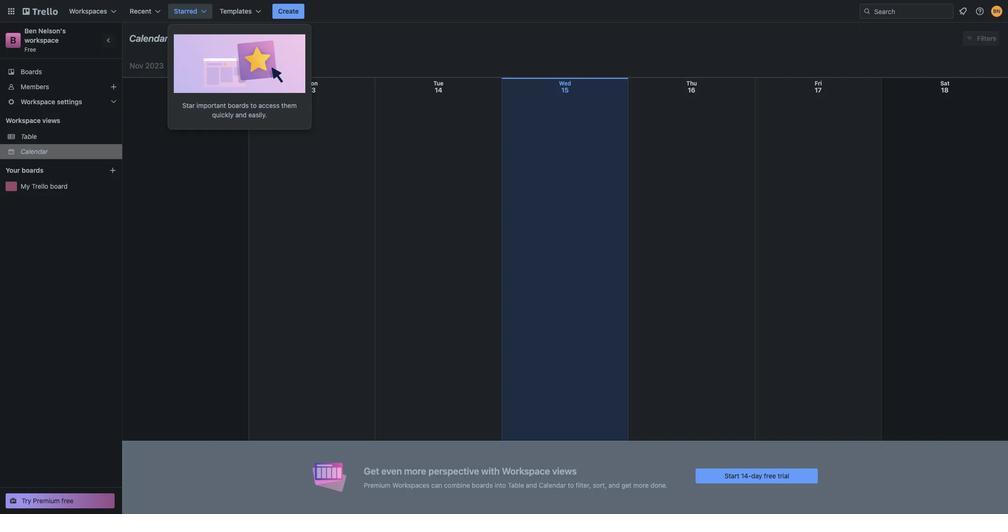 Task type: describe. For each thing, give the bounding box(es) containing it.
try premium free button
[[6, 494, 115, 509]]

with
[[482, 466, 500, 477]]

important
[[197, 102, 226, 110]]

13
[[308, 86, 316, 94]]

tue
[[434, 80, 444, 87]]

table inside get even more perspective with workspace views premium workspaces can combine boards into table and calendar to filter, sort, and get more done.
[[508, 482, 524, 490]]

calendar inside calendar link
[[21, 148, 48, 156]]

premium inside button
[[33, 497, 60, 505]]

0 vertical spatial more
[[404, 466, 427, 477]]

done.
[[651, 482, 668, 490]]

my
[[21, 182, 30, 190]]

ben
[[24, 27, 37, 35]]

add board image
[[109, 167, 117, 174]]

workspace settings
[[21, 98, 82, 106]]

them
[[282, 102, 297, 110]]

ben nelson's workspace free
[[24, 27, 68, 53]]

day
[[752, 472, 763, 480]]

boards inside star important boards to access them quickly and easily.
[[228, 102, 249, 110]]

table link
[[21, 132, 117, 141]]

1 horizontal spatial calendar
[[129, 33, 168, 44]]

2 horizontal spatial and
[[609, 482, 620, 490]]

1 horizontal spatial and
[[526, 482, 537, 490]]

can
[[432, 482, 443, 490]]

recent button
[[124, 4, 167, 19]]

trial
[[778, 472, 790, 480]]

templates button
[[214, 4, 267, 19]]

get
[[364, 466, 379, 477]]

get
[[622, 482, 632, 490]]

workspaces inside dropdown button
[[69, 7, 107, 15]]

16
[[688, 86, 696, 94]]

star important boards to access them quickly and easily.
[[182, 102, 297, 119]]

ben nelson's workspace link
[[24, 27, 68, 44]]

17
[[815, 86, 822, 94]]

Search field
[[871, 4, 954, 18]]

15
[[562, 86, 569, 94]]

workspace navigation collapse icon image
[[102, 34, 116, 47]]

today button
[[202, 58, 229, 73]]

boards link
[[0, 64, 122, 79]]

table inside table link
[[21, 133, 37, 141]]

14-
[[742, 472, 752, 480]]

starred
[[174, 7, 197, 15]]

star
[[182, 102, 195, 110]]

wed
[[559, 80, 572, 87]]

to inside get even more perspective with workspace views premium workspaces can combine boards into table and calendar to filter, sort, and get more done.
[[568, 482, 574, 490]]

week
[[259, 62, 276, 70]]

your
[[6, 166, 20, 174]]

Calendar text field
[[129, 30, 168, 47]]

18
[[942, 86, 949, 94]]

week button
[[253, 58, 295, 73]]

access
[[259, 102, 280, 110]]

templates
[[220, 7, 252, 15]]

2023
[[145, 62, 164, 70]]

create
[[278, 7, 299, 15]]

1 horizontal spatial free
[[765, 472, 777, 480]]

free
[[24, 46, 36, 53]]

boards inside get even more perspective with workspace views premium workspaces can combine boards into table and calendar to filter, sort, and get more done.
[[472, 482, 493, 490]]

combine
[[444, 482, 470, 490]]



Task type: vqa. For each thing, say whether or not it's contained in the screenshot.
Premium to the right
yes



Task type: locate. For each thing, give the bounding box(es) containing it.
sun
[[180, 80, 191, 87]]

workspace
[[24, 36, 59, 44]]

14
[[435, 86, 443, 94]]

calendar link
[[21, 147, 117, 157]]

views down workspace settings
[[42, 117, 60, 125]]

1 vertical spatial workspace
[[6, 117, 41, 125]]

workspace views
[[6, 117, 60, 125]]

0 horizontal spatial more
[[404, 466, 427, 477]]

premium down get
[[364, 482, 391, 490]]

and
[[235, 111, 247, 119], [526, 482, 537, 490], [609, 482, 620, 490]]

premium right try
[[33, 497, 60, 505]]

1 horizontal spatial boards
[[228, 102, 249, 110]]

to up the easily. at the top
[[251, 102, 257, 110]]

get even more perspective with workspace views premium workspaces can combine boards into table and calendar to filter, sort, and get more done.
[[364, 466, 668, 490]]

nov
[[130, 62, 144, 70]]

nov 2023 button
[[126, 58, 175, 73]]

free inside button
[[62, 497, 74, 505]]

0 horizontal spatial to
[[251, 102, 257, 110]]

0 vertical spatial workspace
[[21, 98, 55, 106]]

open information menu image
[[976, 7, 985, 16]]

0 vertical spatial premium
[[364, 482, 391, 490]]

even
[[382, 466, 402, 477]]

2 vertical spatial workspace
[[502, 466, 550, 477]]

your boards with 1 items element
[[6, 165, 95, 176]]

workspace
[[21, 98, 55, 106], [6, 117, 41, 125], [502, 466, 550, 477]]

nov 2023
[[130, 62, 164, 70]]

workspace inside dropdown button
[[21, 98, 55, 106]]

starred board image
[[174, 30, 306, 93]]

create button
[[273, 4, 305, 19]]

workspace up into
[[502, 466, 550, 477]]

table right into
[[508, 482, 524, 490]]

to inside star important boards to access them quickly and easily.
[[251, 102, 257, 110]]

workspace down workspace settings
[[6, 117, 41, 125]]

1 vertical spatial workspaces
[[393, 482, 430, 490]]

to left the filter,
[[568, 482, 574, 490]]

premium inside get even more perspective with workspace views premium workspaces can combine boards into table and calendar to filter, sort, and get more done.
[[364, 482, 391, 490]]

1 vertical spatial boards
[[22, 166, 44, 174]]

my trello board link
[[21, 182, 117, 191]]

b link
[[6, 33, 21, 48]]

members
[[21, 83, 49, 91]]

boards up 'quickly'
[[228, 102, 249, 110]]

recent
[[130, 7, 151, 15]]

starred button
[[168, 4, 212, 19]]

sort,
[[593, 482, 607, 490]]

1 vertical spatial views
[[553, 466, 577, 477]]

free right day
[[765, 472, 777, 480]]

calendar up your boards
[[21, 148, 48, 156]]

start 14-day free trial
[[725, 472, 790, 480]]

workspaces button
[[63, 4, 122, 19]]

0 horizontal spatial premium
[[33, 497, 60, 505]]

views up the filter,
[[553, 466, 577, 477]]

filter,
[[576, 482, 591, 490]]

workspace for workspace views
[[6, 117, 41, 125]]

try
[[22, 497, 31, 505]]

your boards
[[6, 166, 44, 174]]

1 horizontal spatial more
[[634, 482, 649, 490]]

table down workspace views
[[21, 133, 37, 141]]

views
[[42, 117, 60, 125], [553, 466, 577, 477]]

0 vertical spatial workspaces
[[69, 7, 107, 15]]

workspaces
[[69, 7, 107, 15], [393, 482, 430, 490]]

and left the easily. at the top
[[235, 111, 247, 119]]

filters
[[978, 34, 997, 42]]

more
[[404, 466, 427, 477], [634, 482, 649, 490]]

calendar inside get even more perspective with workspace views premium workspaces can combine boards into table and calendar to filter, sort, and get more done.
[[539, 482, 566, 490]]

and right into
[[526, 482, 537, 490]]

today
[[206, 62, 225, 70]]

0 horizontal spatial workspaces
[[69, 7, 107, 15]]

0 horizontal spatial table
[[21, 133, 37, 141]]

boards down with
[[472, 482, 493, 490]]

0 horizontal spatial views
[[42, 117, 60, 125]]

easily.
[[249, 111, 267, 119]]

boards
[[21, 68, 42, 76]]

workspaces inside get even more perspective with workspace views premium workspaces can combine boards into table and calendar to filter, sort, and get more done.
[[393, 482, 430, 490]]

0 vertical spatial free
[[765, 472, 777, 480]]

try premium free
[[22, 497, 74, 505]]

boards
[[228, 102, 249, 110], [22, 166, 44, 174], [472, 482, 493, 490]]

2 vertical spatial boards
[[472, 482, 493, 490]]

12
[[182, 86, 189, 94]]

0 horizontal spatial calendar
[[21, 148, 48, 156]]

0 horizontal spatial boards
[[22, 166, 44, 174]]

0 vertical spatial table
[[21, 133, 37, 141]]

calendar
[[129, 33, 168, 44], [21, 148, 48, 156], [539, 482, 566, 490]]

board
[[50, 182, 68, 190]]

b
[[10, 35, 16, 46]]

0 vertical spatial calendar
[[129, 33, 168, 44]]

and inside star important boards to access them quickly and easily.
[[235, 111, 247, 119]]

1 horizontal spatial table
[[508, 482, 524, 490]]

workspace down members
[[21, 98, 55, 106]]

1 horizontal spatial premium
[[364, 482, 391, 490]]

nelson's
[[38, 27, 66, 35]]

workspace settings button
[[0, 94, 122, 110]]

quickly
[[212, 111, 234, 119]]

workspaces up workspace navigation collapse icon
[[69, 7, 107, 15]]

fri
[[815, 80, 823, 87]]

mon
[[306, 80, 318, 87]]

to
[[251, 102, 257, 110], [568, 482, 574, 490]]

2 vertical spatial calendar
[[539, 482, 566, 490]]

1 horizontal spatial views
[[553, 466, 577, 477]]

workspace for workspace settings
[[21, 98, 55, 106]]

2 horizontal spatial calendar
[[539, 482, 566, 490]]

primary element
[[0, 0, 1009, 23]]

ben nelson (bennelson96) image
[[992, 6, 1003, 17]]

2 horizontal spatial boards
[[472, 482, 493, 490]]

sat
[[941, 80, 950, 87]]

1 vertical spatial more
[[634, 482, 649, 490]]

and left get
[[609, 482, 620, 490]]

1 vertical spatial premium
[[33, 497, 60, 505]]

premium
[[364, 482, 391, 490], [33, 497, 60, 505]]

calendar down recent popup button on the left of page
[[129, 33, 168, 44]]

back to home image
[[23, 4, 58, 19]]

1 vertical spatial to
[[568, 482, 574, 490]]

1 vertical spatial calendar
[[21, 148, 48, 156]]

1 vertical spatial free
[[62, 497, 74, 505]]

table
[[21, 133, 37, 141], [508, 482, 524, 490]]

start 14-day free trial link
[[696, 469, 819, 484]]

boards up my
[[22, 166, 44, 174]]

members link
[[0, 79, 122, 94]]

into
[[495, 482, 506, 490]]

0 horizontal spatial free
[[62, 497, 74, 505]]

0 vertical spatial views
[[42, 117, 60, 125]]

search image
[[864, 8, 871, 15]]

filters button
[[964, 31, 1000, 46]]

1 horizontal spatial workspaces
[[393, 482, 430, 490]]

workspaces down even on the bottom left of the page
[[393, 482, 430, 490]]

0 vertical spatial boards
[[228, 102, 249, 110]]

settings
[[57, 98, 82, 106]]

0 vertical spatial to
[[251, 102, 257, 110]]

free right try
[[62, 497, 74, 505]]

views inside get even more perspective with workspace views premium workspaces can combine boards into table and calendar to filter, sort, and get more done.
[[553, 466, 577, 477]]

my trello board
[[21, 182, 68, 190]]

0 horizontal spatial and
[[235, 111, 247, 119]]

start
[[725, 472, 740, 480]]

thu
[[687, 80, 698, 87]]

trello
[[32, 182, 48, 190]]

0 notifications image
[[958, 6, 969, 17]]

free
[[765, 472, 777, 480], [62, 497, 74, 505]]

more right even on the bottom left of the page
[[404, 466, 427, 477]]

more right get
[[634, 482, 649, 490]]

1 horizontal spatial to
[[568, 482, 574, 490]]

calendar left the filter,
[[539, 482, 566, 490]]

workspace inside get even more perspective with workspace views premium workspaces can combine boards into table and calendar to filter, sort, and get more done.
[[502, 466, 550, 477]]

perspective
[[429, 466, 479, 477]]

1 vertical spatial table
[[508, 482, 524, 490]]



